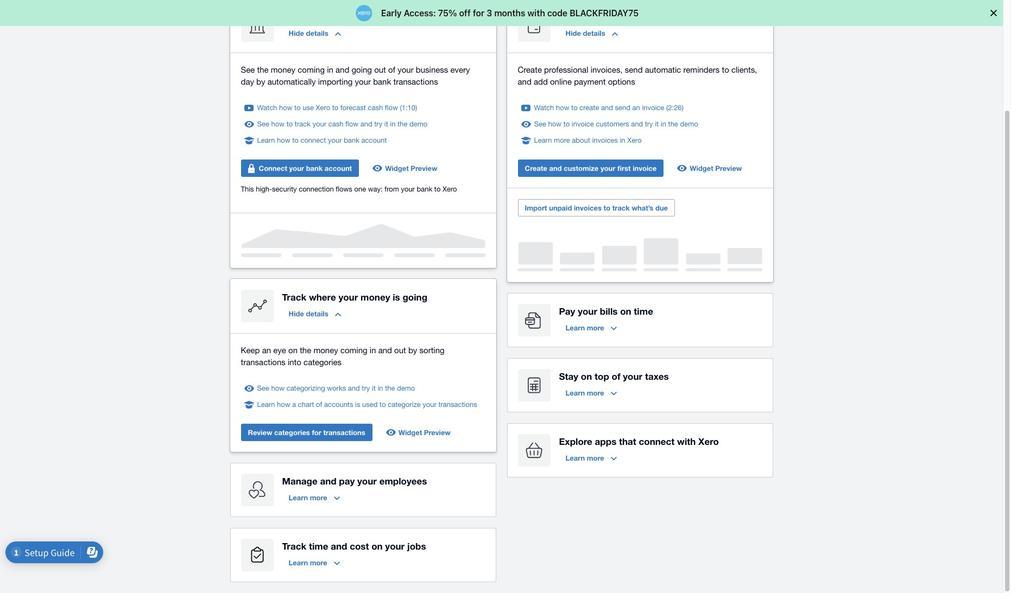 Task type: vqa. For each thing, say whether or not it's contained in the screenshot.
the how in the learn how a chart of accounts is used to categorize your transactions link
yes



Task type: describe. For each thing, give the bounding box(es) containing it.
review
[[248, 429, 272, 437]]

sorting
[[420, 346, 445, 355]]

bills
[[600, 306, 618, 317]]

0 vertical spatial cash
[[382, 11, 403, 22]]

0 horizontal spatial it
[[372, 385, 376, 393]]

your right categorize
[[423, 401, 437, 409]]

watch for get visibility over your cash flow
[[257, 104, 277, 112]]

reminders
[[684, 65, 720, 74]]

import unpaid invoices to track what's due
[[525, 204, 668, 212]]

learn more for manage
[[289, 494, 327, 503]]

0 horizontal spatial is
[[355, 401, 360, 409]]

works
[[327, 385, 346, 393]]

1 vertical spatial cash
[[368, 104, 383, 112]]

about
[[572, 136, 590, 145]]

0 horizontal spatial with
[[627, 11, 646, 22]]

one
[[354, 185, 366, 193]]

add
[[534, 77, 548, 86]]

watch for get paid faster with online invoices
[[534, 104, 554, 112]]

how for track
[[271, 120, 285, 128]]

keep an eye on the money coming in and out by sorting transactions into categories
[[241, 346, 445, 367]]

in inside 'link'
[[390, 120, 396, 128]]

review categories for transactions
[[248, 429, 365, 437]]

and inside button
[[550, 164, 562, 173]]

categorize
[[388, 401, 421, 409]]

forecast
[[341, 104, 366, 112]]

learn more button for time
[[282, 555, 346, 572]]

high-
[[256, 185, 272, 193]]

connect for your
[[301, 136, 326, 145]]

how for use
[[279, 104, 293, 112]]

in inside the see the money coming in and going out of your business every day by automatically importing your bank transactions
[[327, 65, 333, 74]]

connect your bank account button
[[241, 160, 359, 177]]

xero inside 'watch how to use xero to forecast cash flow (1:10)' link
[[316, 104, 330, 112]]

learn more for explore
[[566, 454, 605, 463]]

see how to track your cash flow and try it in the demo
[[257, 120, 428, 128]]

unpaid
[[549, 204, 572, 212]]

business
[[416, 65, 448, 74]]

your right 'pay' at right bottom
[[578, 306, 598, 317]]

create professional invoices, send automatic reminders to clients, and add online payment options
[[518, 65, 758, 86]]

hide for visibility
[[289, 29, 304, 37]]

learn how to connect your bank account
[[257, 136, 387, 145]]

cash inside 'link'
[[329, 120, 344, 128]]

learn inside "link"
[[257, 136, 275, 145]]

eye
[[273, 346, 286, 355]]

bank right from
[[417, 185, 433, 193]]

see for see how categorizing works and try it in the demo
[[257, 385, 269, 393]]

more for track time and cost on your jobs
[[310, 559, 327, 568]]

automatically
[[268, 77, 316, 86]]

jobs
[[407, 541, 426, 553]]

on right bills
[[621, 306, 632, 317]]

this
[[241, 185, 254, 193]]

watch how to create and send an invoice (2:26)
[[534, 104, 684, 112]]

in inside keep an eye on the money coming in and out by sorting transactions into categories
[[370, 346, 376, 355]]

see how to invoice customers and try it in the demo
[[534, 120, 698, 128]]

watch how to use xero to forecast cash flow (1:10)
[[257, 104, 417, 112]]

every
[[451, 65, 470, 74]]

more inside the learn more about invoices in xero link
[[554, 136, 570, 145]]

money inside the see the money coming in and going out of your business every day by automatically importing your bank transactions
[[271, 65, 296, 74]]

learn how a chart of accounts is used to categorize your transactions link
[[257, 400, 477, 411]]

your right 'where'
[[339, 292, 358, 303]]

the up categorize
[[385, 385, 395, 393]]

(2:26)
[[667, 104, 684, 112]]

hide details button for where
[[282, 305, 347, 323]]

invoices,
[[591, 65, 623, 74]]

demo up categorize
[[397, 385, 415, 393]]

1 vertical spatial send
[[615, 104, 631, 112]]

due
[[656, 204, 668, 212]]

hide details button for paid
[[559, 24, 625, 42]]

invoices icon image
[[518, 9, 551, 42]]

banking icon image
[[241, 9, 274, 42]]

employees
[[380, 476, 427, 487]]

cost
[[350, 541, 369, 553]]

learn left about
[[534, 136, 552, 145]]

your left jobs
[[385, 541, 405, 553]]

automatic
[[645, 65, 681, 74]]

by inside keep an eye on the money coming in and out by sorting transactions into categories
[[409, 346, 417, 355]]

1 vertical spatial invoices
[[592, 136, 618, 145]]

first
[[618, 164, 631, 173]]

where
[[309, 292, 336, 303]]

get for get visibility over your cash flow
[[282, 11, 298, 22]]

more for explore apps that connect with xero
[[587, 454, 605, 463]]

widget preview button for flow
[[368, 160, 444, 177]]

online inside create professional invoices, send automatic reminders to clients, and add online payment options
[[550, 77, 572, 86]]

widget preview for invoices
[[690, 164, 742, 173]]

invoice inside watch how to create and send an invoice (2:26) link
[[642, 104, 665, 112]]

create and customize your first invoice button
[[518, 160, 664, 177]]

accounts
[[324, 401, 353, 409]]

way:
[[368, 185, 383, 193]]

how for works
[[271, 385, 285, 393]]

apps
[[595, 436, 617, 448]]

over
[[338, 11, 358, 22]]

widget for invoices
[[690, 164, 714, 173]]

manage
[[282, 476, 318, 487]]

explore
[[559, 436, 593, 448]]

track where your money is going
[[282, 292, 428, 303]]

and left cost on the left of page
[[331, 541, 347, 553]]

how for chart
[[277, 401, 290, 409]]

day
[[241, 77, 254, 86]]

0 vertical spatial time
[[634, 306, 654, 317]]

flows
[[336, 185, 353, 193]]

0 horizontal spatial of
[[316, 401, 322, 409]]

and inside create professional invoices, send automatic reminders to clients, and add online payment options
[[518, 77, 532, 86]]

1 vertical spatial with
[[677, 436, 696, 448]]

connect
[[259, 164, 287, 173]]

faster
[[599, 11, 624, 22]]

0 vertical spatial flow
[[406, 11, 425, 22]]

details for paid
[[583, 29, 606, 37]]

get paid faster with online invoices
[[559, 11, 714, 22]]

get visibility over your cash flow
[[282, 11, 425, 22]]

the down '(2:26)'
[[669, 120, 678, 128]]

categories inside keep an eye on the money coming in and out by sorting transactions into categories
[[304, 358, 342, 367]]

learn down stay
[[566, 389, 585, 398]]

see how categorizing works and try it in the demo link
[[257, 384, 415, 394]]

widget for flow
[[385, 164, 409, 173]]

account inside "link"
[[361, 136, 387, 145]]

invoices inside button
[[574, 204, 602, 212]]

your inside 'link'
[[313, 120, 327, 128]]

and up customers
[[601, 104, 613, 112]]

your right 'over'
[[360, 11, 380, 22]]

categorizing
[[287, 385, 325, 393]]

and inside 'link'
[[361, 120, 372, 128]]

learn more about invoices in xero link
[[534, 135, 642, 146]]

pay your bills on time
[[559, 306, 654, 317]]

connect your bank account
[[259, 164, 352, 173]]

keep
[[241, 346, 260, 355]]

customize
[[564, 164, 599, 173]]

your left business at the left top of page
[[398, 65, 414, 74]]

chart
[[298, 401, 314, 409]]

import unpaid invoices to track what's due button
[[518, 199, 675, 217]]

see how categorizing works and try it in the demo
[[257, 385, 415, 393]]

create for create professional invoices, send automatic reminders to clients, and add online payment options
[[518, 65, 542, 74]]

payment
[[574, 77, 606, 86]]

customers
[[596, 120, 629, 128]]

learn more for track
[[289, 559, 327, 568]]

money inside keep an eye on the money coming in and out by sorting transactions into categories
[[314, 346, 338, 355]]

to inside create professional invoices, send automatic reminders to clients, and add online payment options
[[722, 65, 729, 74]]

your right the pay
[[357, 476, 377, 487]]

invoice inside see how to invoice customers and try it in the demo link
[[572, 120, 594, 128]]

that
[[619, 436, 637, 448]]

out inside the see the money coming in and going out of your business every day by automatically importing your bank transactions
[[374, 65, 386, 74]]

bank inside learn how to connect your bank account "link"
[[344, 136, 360, 145]]

a
[[292, 401, 296, 409]]

see how to invoice customers and try it in the demo link
[[534, 119, 698, 130]]

connection
[[299, 185, 334, 193]]

to right from
[[435, 185, 441, 193]]

track time and cost on your jobs
[[282, 541, 426, 553]]

your right connect
[[289, 164, 304, 173]]

hide details button for visibility
[[282, 24, 347, 42]]

security
[[272, 185, 297, 193]]

your right importing
[[355, 77, 371, 86]]

top
[[595, 371, 609, 382]]

xero inside the learn more about invoices in xero link
[[628, 136, 642, 145]]

on left top
[[581, 371, 592, 382]]

learn down manage
[[289, 494, 308, 503]]

connect for with
[[639, 436, 675, 448]]

your left first at the top of the page
[[601, 164, 616, 173]]

your inside "link"
[[328, 136, 342, 145]]

see the money coming in and going out of your business every day by automatically importing your bank transactions
[[241, 65, 470, 86]]

learn down explore
[[566, 454, 585, 463]]

to left use
[[295, 104, 301, 112]]

to up the learn more about invoices in xero
[[564, 120, 570, 128]]



Task type: locate. For each thing, give the bounding box(es) containing it.
hide details button down 'where'
[[282, 305, 347, 323]]

importing
[[318, 77, 353, 86]]

0 vertical spatial invoice
[[642, 104, 665, 112]]

hide details for paid
[[566, 29, 606, 37]]

track inside button
[[613, 204, 630, 212]]

0 vertical spatial track
[[295, 120, 311, 128]]

learn more for pay
[[566, 324, 605, 332]]

0 horizontal spatial try
[[362, 385, 370, 393]]

0 vertical spatial out
[[374, 65, 386, 74]]

get
[[282, 11, 298, 22], [559, 11, 575, 22]]

create up import in the top of the page
[[525, 164, 548, 173]]

see for see how to invoice customers and try it in the demo
[[534, 120, 546, 128]]

and left sorting
[[378, 346, 392, 355]]

0 horizontal spatial time
[[309, 541, 328, 553]]

1 horizontal spatial with
[[677, 436, 696, 448]]

the inside 'link'
[[398, 120, 408, 128]]

learn down 'pay' at right bottom
[[566, 324, 585, 332]]

learn more button for and
[[282, 489, 346, 507]]

learn more down track time and cost on your jobs
[[289, 559, 327, 568]]

0 vertical spatial account
[[361, 136, 387, 145]]

1 horizontal spatial account
[[361, 136, 387, 145]]

add-ons icon image
[[518, 435, 551, 467]]

hide down paid
[[566, 29, 581, 37]]

track left 'where'
[[282, 292, 307, 303]]

1 horizontal spatial watch
[[534, 104, 554, 112]]

learn more button for apps
[[559, 450, 624, 467]]

invoices down customers
[[592, 136, 618, 145]]

cash down 'watch how to use xero to forecast cash flow (1:10)' link
[[329, 120, 344, 128]]

1 horizontal spatial connect
[[639, 436, 675, 448]]

hide details
[[289, 29, 328, 37], [566, 29, 606, 37], [289, 310, 328, 318]]

by right day
[[256, 77, 265, 86]]

money up see how categorizing works and try it in the demo
[[314, 346, 338, 355]]

the inside keep an eye on the money coming in and out by sorting transactions into categories
[[300, 346, 311, 355]]

learn more button for on
[[559, 385, 624, 402]]

demo inside 'link'
[[410, 120, 428, 128]]

your left taxes
[[623, 371, 643, 382]]

0 vertical spatial with
[[627, 11, 646, 22]]

1 horizontal spatial going
[[403, 292, 428, 303]]

invoice right first at the top of the page
[[633, 164, 657, 173]]

watch down the automatically
[[257, 104, 277, 112]]

demo down (1:10)
[[410, 120, 428, 128]]

0 horizontal spatial get
[[282, 11, 298, 22]]

it inside 'link'
[[384, 120, 388, 128]]

clients,
[[732, 65, 758, 74]]

0 vertical spatial categories
[[304, 358, 342, 367]]

bank up connection
[[306, 164, 323, 173]]

2 track from the top
[[282, 541, 307, 553]]

connect
[[301, 136, 326, 145], [639, 436, 675, 448]]

learn more down stay
[[566, 389, 605, 398]]

1 watch from the left
[[257, 104, 277, 112]]

hide for paid
[[566, 29, 581, 37]]

1 horizontal spatial an
[[633, 104, 640, 112]]

2 horizontal spatial flow
[[406, 11, 425, 22]]

2 horizontal spatial of
[[612, 371, 621, 382]]

2 vertical spatial cash
[[329, 120, 344, 128]]

1 vertical spatial connect
[[639, 436, 675, 448]]

hide details for visibility
[[289, 29, 328, 37]]

1 horizontal spatial coming
[[341, 346, 368, 355]]

online down "professional"
[[550, 77, 572, 86]]

2 get from the left
[[559, 11, 575, 22]]

how
[[279, 104, 293, 112], [556, 104, 570, 112], [271, 120, 285, 128], [548, 120, 562, 128], [277, 136, 290, 145], [271, 385, 285, 393], [277, 401, 290, 409]]

learn more button for your
[[559, 319, 624, 337]]

learn how a chart of accounts is used to categorize your transactions
[[257, 401, 477, 409]]

in
[[327, 65, 333, 74], [390, 120, 396, 128], [661, 120, 667, 128], [620, 136, 626, 145], [370, 346, 376, 355], [378, 385, 383, 393]]

transactions down business at the left top of page
[[394, 77, 438, 86]]

cash
[[382, 11, 403, 22], [368, 104, 383, 112], [329, 120, 344, 128]]

try down 'watch how to use xero to forecast cash flow (1:10)' link
[[374, 120, 383, 128]]

to inside button
[[604, 204, 611, 212]]

0 horizontal spatial out
[[374, 65, 386, 74]]

explore apps that connect with xero
[[559, 436, 719, 448]]

invoice inside the create and customize your first invoice button
[[633, 164, 657, 173]]

1 vertical spatial create
[[525, 164, 548, 173]]

banking preview line graph image
[[241, 224, 485, 258]]

0 vertical spatial coming
[[298, 65, 325, 74]]

use
[[303, 104, 314, 112]]

track for track where your money is going
[[282, 292, 307, 303]]

transactions inside the see the money coming in and going out of your business every day by automatically importing your bank transactions
[[394, 77, 438, 86]]

0 horizontal spatial flow
[[346, 120, 359, 128]]

the down (1:10)
[[398, 120, 408, 128]]

1 horizontal spatial track
[[613, 204, 630, 212]]

details for where
[[306, 310, 328, 318]]

0 vertical spatial online
[[648, 11, 675, 22]]

see down "keep"
[[257, 385, 269, 393]]

by inside the see the money coming in and going out of your business every day by automatically importing your bank transactions
[[256, 77, 265, 86]]

create for create and customize your first invoice
[[525, 164, 548, 173]]

2 vertical spatial invoice
[[633, 164, 657, 173]]

bank
[[373, 77, 391, 86], [344, 136, 360, 145], [306, 164, 323, 173], [417, 185, 433, 193]]

is
[[393, 292, 400, 303], [355, 401, 360, 409]]

how inside 'link'
[[271, 120, 285, 128]]

how for invoice
[[548, 120, 562, 128]]

how inside "link"
[[277, 136, 290, 145]]

bank right importing
[[373, 77, 391, 86]]

0 horizontal spatial coming
[[298, 65, 325, 74]]

more down pay your bills on time
[[587, 324, 605, 332]]

more down top
[[587, 389, 605, 398]]

1 vertical spatial track
[[613, 204, 630, 212]]

learn more button down top
[[559, 385, 624, 402]]

0 vertical spatial is
[[393, 292, 400, 303]]

dialog
[[0, 0, 1012, 26]]

money up the automatically
[[271, 65, 296, 74]]

watch inside watch how to create and send an invoice (2:26) link
[[534, 104, 554, 112]]

0 vertical spatial track
[[282, 292, 307, 303]]

bank inside the see the money coming in and going out of your business every day by automatically importing your bank transactions
[[373, 77, 391, 86]]

watch inside 'watch how to use xero to forecast cash flow (1:10)' link
[[257, 104, 277, 112]]

transactions right categorize
[[439, 401, 477, 409]]

1 horizontal spatial money
[[314, 346, 338, 355]]

coming inside the see the money coming in and going out of your business every day by automatically importing your bank transactions
[[298, 65, 325, 74]]

send inside create professional invoices, send automatic reminders to clients, and add online payment options
[[625, 65, 643, 74]]

send up options
[[625, 65, 643, 74]]

widget
[[385, 164, 409, 173], [690, 164, 714, 173], [399, 429, 422, 437]]

1 horizontal spatial out
[[394, 346, 406, 355]]

0 vertical spatial send
[[625, 65, 643, 74]]

and inside the see the money coming in and going out of your business every day by automatically importing your bank transactions
[[336, 65, 349, 74]]

0 horizontal spatial an
[[262, 346, 271, 355]]

widget preview button for invoices
[[673, 160, 749, 177]]

get for get paid faster with online invoices
[[559, 11, 575, 22]]

your right from
[[401, 185, 415, 193]]

used
[[362, 401, 378, 409]]

on
[[621, 306, 632, 317], [288, 346, 298, 355], [581, 371, 592, 382], [372, 541, 383, 553]]

0 horizontal spatial money
[[271, 65, 296, 74]]

1 horizontal spatial is
[[393, 292, 400, 303]]

watch down add
[[534, 104, 554, 112]]

more down manage
[[310, 494, 327, 503]]

track money icon image
[[241, 290, 274, 323]]

visibility
[[300, 11, 336, 22]]

categories inside button
[[274, 429, 310, 437]]

0 vertical spatial an
[[633, 104, 640, 112]]

preview for get paid faster with online invoices
[[716, 164, 742, 173]]

1 vertical spatial by
[[409, 346, 417, 355]]

invoices right unpaid
[[574, 204, 602, 212]]

widget preview
[[385, 164, 438, 173], [690, 164, 742, 173], [399, 429, 451, 437]]

0 vertical spatial going
[[352, 65, 372, 74]]

categories left for
[[274, 429, 310, 437]]

track left what's on the top of page
[[613, 204, 630, 212]]

hide
[[289, 29, 304, 37], [566, 29, 581, 37], [289, 310, 304, 318]]

more for manage and pay your employees
[[310, 494, 327, 503]]

paid
[[577, 11, 596, 22]]

invoice
[[642, 104, 665, 112], [572, 120, 594, 128], [633, 164, 657, 173]]

online right faster
[[648, 11, 675, 22]]

out left business at the left top of page
[[374, 65, 386, 74]]

0 vertical spatial create
[[518, 65, 542, 74]]

and left add
[[518, 77, 532, 86]]

to right used
[[380, 401, 386, 409]]

track inside 'link'
[[295, 120, 311, 128]]

account down see how to track your cash flow and try it in the demo 'link'
[[361, 136, 387, 145]]

account
[[361, 136, 387, 145], [325, 164, 352, 173]]

import
[[525, 204, 547, 212]]

account up 'flows'
[[325, 164, 352, 173]]

what's
[[632, 204, 654, 212]]

into
[[288, 358, 301, 367]]

this high-security connection flows one way: from your bank to xero
[[241, 185, 457, 193]]

watch
[[257, 104, 277, 112], [534, 104, 554, 112]]

out inside keep an eye on the money coming in and out by sorting transactions into categories
[[394, 346, 406, 355]]

0 horizontal spatial going
[[352, 65, 372, 74]]

details down paid
[[583, 29, 606, 37]]

2 vertical spatial money
[[314, 346, 338, 355]]

transactions inside keep an eye on the money coming in and out by sorting transactions into categories
[[241, 358, 286, 367]]

bank inside connect your bank account button
[[306, 164, 323, 173]]

track
[[295, 120, 311, 128], [613, 204, 630, 212]]

coming
[[298, 65, 325, 74], [341, 346, 368, 355]]

it up used
[[372, 385, 376, 393]]

2 horizontal spatial it
[[655, 120, 659, 128]]

out left sorting
[[394, 346, 406, 355]]

1 horizontal spatial of
[[388, 65, 396, 74]]

(1:10)
[[400, 104, 417, 112]]

2 vertical spatial flow
[[346, 120, 359, 128]]

0 vertical spatial invoices
[[677, 11, 714, 22]]

to inside "link"
[[292, 136, 299, 145]]

1 horizontal spatial try
[[374, 120, 383, 128]]

1 vertical spatial out
[[394, 346, 406, 355]]

2 vertical spatial invoices
[[574, 204, 602, 212]]

stay on top of your taxes
[[559, 371, 669, 382]]

of inside the see the money coming in and going out of your business every day by automatically importing your bank transactions
[[388, 65, 396, 74]]

connect inside "link"
[[301, 136, 326, 145]]

learn how to connect your bank account link
[[257, 135, 387, 146]]

0 horizontal spatial by
[[256, 77, 265, 86]]

with
[[627, 11, 646, 22], [677, 436, 696, 448]]

time left cost on the left of page
[[309, 541, 328, 553]]

the
[[257, 65, 269, 74], [398, 120, 408, 128], [669, 120, 678, 128], [300, 346, 311, 355], [385, 385, 395, 393]]

account inside button
[[325, 164, 352, 173]]

create inside create professional invoices, send automatic reminders to clients, and add online payment options
[[518, 65, 542, 74]]

by left sorting
[[409, 346, 417, 355]]

bills icon image
[[518, 304, 551, 337]]

1 horizontal spatial get
[[559, 11, 575, 22]]

employees icon image
[[241, 474, 274, 507]]

transactions right for
[[323, 429, 365, 437]]

0 horizontal spatial online
[[550, 77, 572, 86]]

flow inside 'link'
[[346, 120, 359, 128]]

to left what's on the top of page
[[604, 204, 611, 212]]

invoices
[[677, 11, 714, 22], [592, 136, 618, 145], [574, 204, 602, 212]]

invoices preview bar graph image
[[518, 238, 762, 272]]

from
[[385, 185, 399, 193]]

coming up the automatically
[[298, 65, 325, 74]]

hide details button
[[282, 24, 347, 42], [559, 24, 625, 42], [282, 305, 347, 323]]

manage and pay your employees
[[282, 476, 427, 487]]

learn more button down track time and cost on your jobs
[[282, 555, 346, 572]]

connect up the connect your bank account
[[301, 136, 326, 145]]

create and customize your first invoice
[[525, 164, 657, 173]]

and right works
[[348, 385, 360, 393]]

and down forecast at the top left of page
[[361, 120, 372, 128]]

see for see the money coming in and going out of your business every day by automatically importing your bank transactions
[[241, 65, 255, 74]]

money right 'where'
[[361, 292, 390, 303]]

it down 'watch how to use xero to forecast cash flow (1:10)' link
[[384, 120, 388, 128]]

send up see how to invoice customers and try it in the demo
[[615, 104, 631, 112]]

try right customers
[[645, 120, 653, 128]]

create inside button
[[525, 164, 548, 173]]

2 watch from the left
[[534, 104, 554, 112]]

and inside keep an eye on the money coming in and out by sorting transactions into categories
[[378, 346, 392, 355]]

stay
[[559, 371, 579, 382]]

see down add
[[534, 120, 546, 128]]

2 horizontal spatial try
[[645, 120, 653, 128]]

see for see how to track your cash flow and try it in the demo
[[257, 120, 269, 128]]

by
[[256, 77, 265, 86], [409, 346, 417, 355]]

to up the see how to track your cash flow and try it in the demo at the left top of the page
[[332, 104, 339, 112]]

for
[[312, 429, 321, 437]]

1 horizontal spatial online
[[648, 11, 675, 22]]

0 horizontal spatial track
[[295, 120, 311, 128]]

learn right projects icon
[[289, 559, 308, 568]]

to left create
[[572, 104, 578, 112]]

details for visibility
[[306, 29, 328, 37]]

learn more about invoices in xero
[[534, 136, 642, 145]]

1 vertical spatial money
[[361, 292, 390, 303]]

learn
[[257, 136, 275, 145], [534, 136, 552, 145], [566, 324, 585, 332], [566, 389, 585, 398], [257, 401, 275, 409], [566, 454, 585, 463], [289, 494, 308, 503], [289, 559, 308, 568]]

learn more down manage
[[289, 494, 327, 503]]

learn more button down manage
[[282, 489, 346, 507]]

hide for where
[[289, 310, 304, 318]]

coming inside keep an eye on the money coming in and out by sorting transactions into categories
[[341, 346, 368, 355]]

how for create
[[556, 104, 570, 112]]

1 vertical spatial account
[[325, 164, 352, 173]]

how for connect
[[277, 136, 290, 145]]

see up connect
[[257, 120, 269, 128]]

1 vertical spatial an
[[262, 346, 271, 355]]

0 vertical spatial by
[[256, 77, 265, 86]]

create up add
[[518, 65, 542, 74]]

0 horizontal spatial account
[[325, 164, 352, 173]]

learn more down explore
[[566, 454, 605, 463]]

transactions inside button
[[323, 429, 365, 437]]

preview for get visibility over your cash flow
[[411, 164, 438, 173]]

track for track time and cost on your jobs
[[282, 541, 307, 553]]

to left clients,
[[722, 65, 729, 74]]

an
[[633, 104, 640, 112], [262, 346, 271, 355]]

1 horizontal spatial by
[[409, 346, 417, 355]]

1 vertical spatial invoice
[[572, 120, 594, 128]]

taxes icon image
[[518, 369, 551, 402]]

1 vertical spatial of
[[612, 371, 621, 382]]

on up 'into'
[[288, 346, 298, 355]]

track
[[282, 292, 307, 303], [282, 541, 307, 553]]

see up day
[[241, 65, 255, 74]]

1 get from the left
[[282, 11, 298, 22]]

1 track from the top
[[282, 292, 307, 303]]

out
[[374, 65, 386, 74], [394, 346, 406, 355]]

projects icon image
[[241, 539, 274, 572]]

1 vertical spatial track
[[282, 541, 307, 553]]

1 vertical spatial coming
[[341, 346, 368, 355]]

see inside 'link'
[[257, 120, 269, 128]]

1 horizontal spatial flow
[[385, 104, 398, 112]]

professional
[[544, 65, 589, 74]]

invoice up about
[[572, 120, 594, 128]]

1 horizontal spatial it
[[384, 120, 388, 128]]

2 horizontal spatial money
[[361, 292, 390, 303]]

learn more button down pay your bills on time
[[559, 319, 624, 337]]

1 vertical spatial categories
[[274, 429, 310, 437]]

0 vertical spatial money
[[271, 65, 296, 74]]

1 vertical spatial is
[[355, 401, 360, 409]]

try inside 'link'
[[374, 120, 383, 128]]

going
[[352, 65, 372, 74], [403, 292, 428, 303]]

to up connect your bank account button
[[292, 136, 299, 145]]

1 vertical spatial online
[[550, 77, 572, 86]]

categories
[[304, 358, 342, 367], [274, 429, 310, 437]]

options
[[608, 77, 635, 86]]

on right cost on the left of page
[[372, 541, 383, 553]]

on inside keep an eye on the money coming in and out by sorting transactions into categories
[[288, 346, 298, 355]]

2 vertical spatial of
[[316, 401, 322, 409]]

0 horizontal spatial connect
[[301, 136, 326, 145]]

0 vertical spatial connect
[[301, 136, 326, 145]]

and left the pay
[[320, 476, 337, 487]]

the inside the see the money coming in and going out of your business every day by automatically importing your bank transactions
[[257, 65, 269, 74]]

invoices up reminders
[[677, 11, 714, 22]]

learn left a
[[257, 401, 275, 409]]

1 vertical spatial time
[[309, 541, 328, 553]]

pay
[[559, 306, 576, 317]]

transactions
[[394, 77, 438, 86], [241, 358, 286, 367], [439, 401, 477, 409], [323, 429, 365, 437]]

xero
[[316, 104, 330, 112], [628, 136, 642, 145], [443, 185, 457, 193], [699, 436, 719, 448]]

to inside 'link'
[[287, 120, 293, 128]]

0 vertical spatial of
[[388, 65, 396, 74]]

widget preview for flow
[[385, 164, 438, 173]]

learn more
[[566, 324, 605, 332], [566, 389, 605, 398], [566, 454, 605, 463], [289, 494, 327, 503], [289, 559, 327, 568]]

demo down '(2:26)'
[[680, 120, 698, 128]]

try
[[374, 120, 383, 128], [645, 120, 653, 128], [362, 385, 370, 393]]

1 horizontal spatial time
[[634, 306, 654, 317]]

0 horizontal spatial watch
[[257, 104, 277, 112]]

track right projects icon
[[282, 541, 307, 553]]

of right chart
[[316, 401, 322, 409]]

watch how to create and send an invoice (2:26) link
[[534, 103, 684, 114]]

review categories for transactions button
[[241, 424, 372, 442]]

watch how to use xero to forecast cash flow (1:10) link
[[257, 103, 417, 114]]

more for pay your bills on time
[[587, 324, 605, 332]]

an inside keep an eye on the money coming in and out by sorting transactions into categories
[[262, 346, 271, 355]]

going inside the see the money coming in and going out of your business every day by automatically importing your bank transactions
[[352, 65, 372, 74]]

learn more for stay
[[566, 389, 605, 398]]

see inside the see the money coming in and going out of your business every day by automatically importing your bank transactions
[[241, 65, 255, 74]]

try up the learn how a chart of accounts is used to categorize your transactions
[[362, 385, 370, 393]]

hide details for where
[[289, 310, 328, 318]]

taxes
[[645, 371, 669, 382]]

to
[[722, 65, 729, 74], [295, 104, 301, 112], [332, 104, 339, 112], [572, 104, 578, 112], [287, 120, 293, 128], [564, 120, 570, 128], [292, 136, 299, 145], [435, 185, 441, 193], [604, 204, 611, 212], [380, 401, 386, 409]]

and right customers
[[631, 120, 643, 128]]

and up importing
[[336, 65, 349, 74]]

1 vertical spatial flow
[[385, 104, 398, 112]]

of left business at the left top of page
[[388, 65, 396, 74]]

1 vertical spatial going
[[403, 292, 428, 303]]

create
[[580, 104, 599, 112]]

see how to track your cash flow and try it in the demo link
[[257, 119, 428, 130]]

more for stay on top of your taxes
[[587, 389, 605, 398]]

an inside watch how to create and send an invoice (2:26) link
[[633, 104, 640, 112]]



